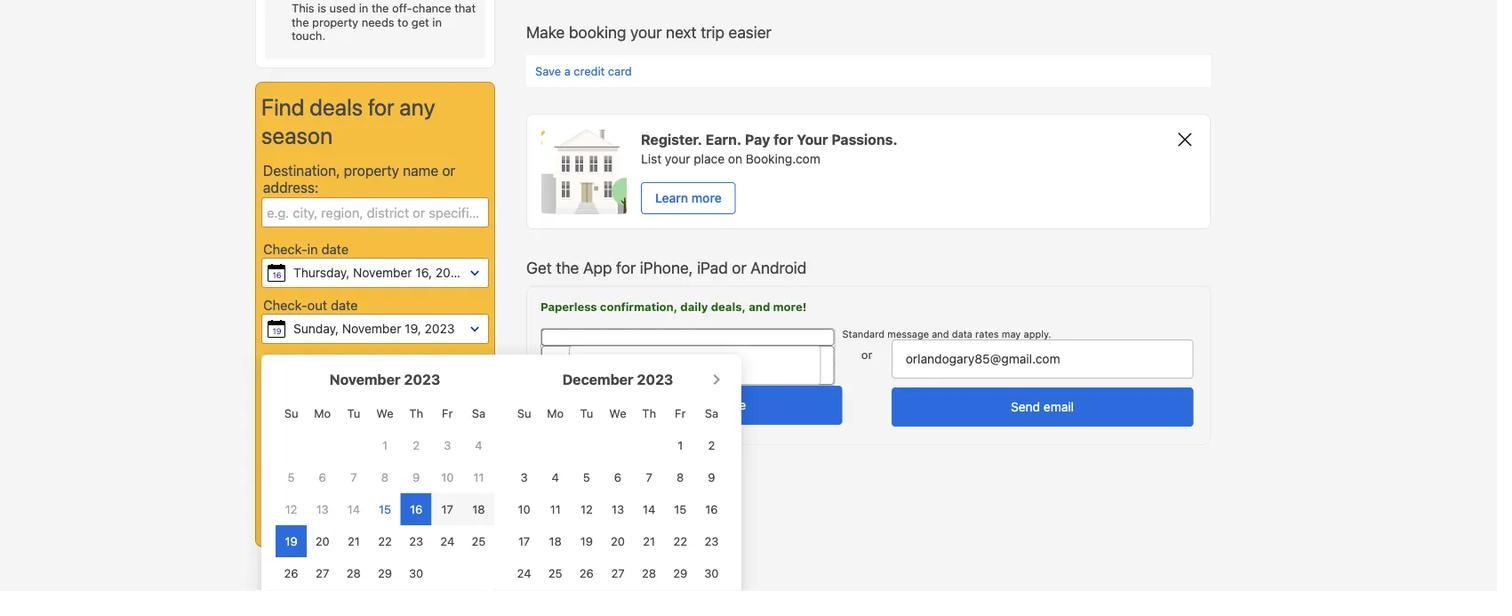 Task type: locate. For each thing, give the bounding box(es) containing it.
send for send email
[[1011, 400, 1041, 415]]

0 horizontal spatial message
[[695, 398, 746, 413]]

1 horizontal spatial 10
[[518, 503, 531, 516]]

1 horizontal spatial message
[[888, 328, 929, 340]]

0 horizontal spatial we
[[376, 407, 394, 420]]

2 29 from the left
[[673, 567, 688, 580]]

earn.
[[706, 131, 742, 148]]

26 December 2023 checkbox
[[580, 567, 594, 580]]

1 horizontal spatial 19
[[285, 535, 298, 548]]

make booking your next trip easier
[[526, 23, 772, 42]]

november 2023
[[330, 371, 440, 388]]

13 left the 14 checkbox
[[316, 503, 329, 516]]

0 vertical spatial svg image
[[268, 264, 285, 282]]

1 15 from the left
[[379, 503, 391, 516]]

4
[[475, 439, 482, 452], [552, 471, 559, 484]]

29 for 29 december 2023 checkbox
[[673, 567, 688, 580]]

0 horizontal spatial 5
[[288, 471, 295, 484]]

0 horizontal spatial 11
[[474, 471, 484, 484]]

check- up sunday,
[[263, 297, 307, 312]]

1 9 from the left
[[413, 471, 420, 484]]

message
[[888, 328, 929, 340], [695, 398, 746, 413]]

1 23 from the left
[[409, 535, 423, 548]]

2 December 2023 checkbox
[[708, 439, 715, 452]]

mo for november
[[314, 407, 331, 420]]

2 23 from the left
[[705, 535, 719, 548]]

11 for 11 november 2023 option
[[474, 471, 484, 484]]

30 right 29 november 2023 checkbox
[[409, 567, 423, 580]]

0 vertical spatial november
[[353, 265, 412, 280]]

1 check- from the top
[[263, 241, 307, 256]]

1 horizontal spatial 26
[[580, 567, 594, 580]]

sa up 4 november 2023 checkbox
[[472, 407, 486, 420]]

in up needs
[[359, 1, 368, 15]]

for left work?
[[371, 364, 387, 377]]

close list your property banner image
[[1175, 129, 1196, 150]]

2 su from the left
[[517, 407, 531, 420]]

no
[[327, 382, 342, 396]]

1 horizontal spatial th
[[642, 407, 656, 420]]

15 for 15 december 2023 checkbox
[[674, 503, 687, 516]]

or inside standard message and data rates may apply. or
[[862, 348, 873, 361]]

and inside standard message and data rates may apply. or
[[932, 328, 949, 340]]

property up destination, property name or address: search box
[[344, 162, 399, 179]]

or
[[442, 162, 456, 179], [732, 258, 747, 277], [862, 348, 873, 361]]

0 horizontal spatial 25
[[472, 535, 486, 548]]

4 left 5 option
[[552, 471, 559, 484]]

1 left 2 november 2023 option
[[382, 439, 388, 452]]

17 left 18 option
[[518, 535, 530, 548]]

11 November 2023 checkbox
[[474, 471, 484, 484]]

0 horizontal spatial tu
[[347, 407, 360, 420]]

for inside find deals for any season
[[368, 93, 394, 121]]

25 for 25 november 2023 'option'
[[472, 535, 486, 548]]

tu
[[347, 407, 360, 420], [580, 407, 593, 420]]

0 horizontal spatial su
[[284, 407, 298, 420]]

date right out
[[331, 297, 358, 312]]

november for thursday,
[[353, 265, 412, 280]]

23 December 2023 checkbox
[[705, 535, 719, 548]]

23 right 22 checkbox
[[705, 535, 719, 548]]

for inside are you traveling for work? no
[[371, 364, 387, 377]]

21
[[348, 535, 360, 548], [643, 535, 655, 548]]

downchevron image
[[471, 326, 479, 332], [817, 345, 827, 351]]

date
[[322, 241, 349, 256], [331, 297, 358, 312]]

1 vertical spatial and
[[932, 328, 949, 340]]

18
[[472, 503, 485, 516], [549, 535, 562, 548]]

we up 1 option
[[376, 407, 394, 420]]

17 right 16 november 2023 "option"
[[442, 503, 453, 516]]

6 November 2023 checkbox
[[319, 471, 326, 484]]

november for sunday,
[[342, 321, 401, 336]]

1 sa from the left
[[472, 407, 486, 420]]

1 tu from the left
[[347, 407, 360, 420]]

14 left 15 december 2023 checkbox
[[643, 503, 656, 516]]

0 horizontal spatial 9
[[413, 471, 420, 484]]

28 left 29 november 2023 checkbox
[[347, 567, 361, 580]]

2 sa from the left
[[705, 407, 719, 420]]

for for register. earn. pay for your passions. list your place on booking.com
[[774, 131, 793, 148]]

fr for november 2023
[[442, 407, 453, 420]]

2 check- from the top
[[263, 297, 307, 312]]

chance
[[412, 1, 451, 15]]

find
[[261, 93, 305, 121]]

21 for 21 option
[[643, 535, 655, 548]]

0 vertical spatial check-
[[263, 241, 307, 256]]

0 horizontal spatial 8
[[381, 471, 389, 484]]

2 6 from the left
[[614, 471, 622, 484]]

1 fr from the left
[[442, 407, 453, 420]]

thursday,
[[293, 265, 350, 280]]

1 horizontal spatial 3
[[521, 471, 528, 484]]

20 right 19 november 2023 checkbox
[[315, 535, 330, 548]]

15 for 15 option
[[379, 503, 391, 516]]

svg image for check-out date
[[268, 320, 285, 338]]

1 left 2 december 2023 option
[[678, 439, 683, 452]]

touch.
[[292, 29, 326, 42]]

1 28 from the left
[[347, 567, 361, 580]]

in down "chance"
[[432, 15, 442, 28]]

2 21 from the left
[[643, 535, 655, 548]]

19 for 19 november 2023 checkbox
[[285, 535, 298, 548]]

1 horizontal spatial 22
[[674, 535, 687, 548]]

message inside button
[[695, 398, 746, 413]]

6 left the 7 checkbox at the bottom of page
[[614, 471, 622, 484]]

1 horizontal spatial 13
[[612, 503, 624, 516]]

19 left the 20 checkbox
[[580, 535, 593, 548]]

2 right 1 option
[[413, 439, 420, 452]]

1 vertical spatial 25
[[549, 567, 563, 580]]

1 horizontal spatial 24
[[517, 567, 531, 580]]

1 su from the left
[[284, 407, 298, 420]]

th
[[409, 407, 423, 420], [642, 407, 656, 420]]

16 December 2023 checkbox
[[706, 503, 718, 516]]

22 right 21 option
[[674, 535, 687, 548]]

20
[[315, 535, 330, 548], [611, 535, 625, 548]]

22 December 2023 checkbox
[[674, 535, 687, 548]]

1 horizontal spatial 7
[[646, 471, 653, 484]]

next
[[666, 23, 697, 42]]

send email
[[1011, 400, 1074, 415]]

9 for 9 december 2023 option
[[708, 471, 715, 484]]

0 vertical spatial message
[[888, 328, 929, 340]]

or inside destination, property name or address:
[[442, 162, 456, 179]]

1 th from the left
[[409, 407, 423, 420]]

25 November 2023 checkbox
[[472, 535, 486, 548]]

2 27 from the left
[[611, 567, 625, 580]]

1 horizontal spatial the
[[372, 1, 389, 15]]

6
[[319, 471, 326, 484], [614, 471, 622, 484]]

check- up thursday,
[[263, 241, 307, 256]]

20 December 2023 checkbox
[[611, 535, 625, 548]]

tu for november 2023
[[347, 407, 360, 420]]

0 horizontal spatial 24
[[440, 535, 455, 548]]

13 left 14 december 2023 checkbox
[[612, 503, 624, 516]]

5 November 2023 checkbox
[[288, 471, 295, 484]]

1
[[382, 439, 388, 452], [678, 439, 683, 452]]

1 december 2023 element from the left
[[276, 397, 494, 590]]

sa
[[472, 407, 486, 420], [705, 407, 719, 420]]

8 right the 7 checkbox at the bottom of page
[[677, 471, 684, 484]]

1 2 from the left
[[413, 439, 420, 452]]

2 2 from the left
[[708, 439, 715, 452]]

and left data
[[932, 328, 949, 340]]

5 left 6 november 2023 option
[[288, 471, 295, 484]]

26 right 25 december 2023 "checkbox"
[[580, 567, 594, 580]]

4 December 2023 checkbox
[[552, 471, 559, 484]]

1 vertical spatial 11
[[550, 503, 561, 516]]

0 horizontal spatial 15
[[379, 503, 391, 516]]

svg image for check-in date
[[268, 264, 285, 282]]

0 horizontal spatial th
[[409, 407, 423, 420]]

29 December 2023 checkbox
[[673, 567, 688, 580]]

0 vertical spatial downchevron image
[[471, 326, 479, 332]]

7 for 7 checkbox
[[351, 471, 357, 484]]

the right the get
[[556, 258, 579, 277]]

15 right 14 december 2023 checkbox
[[674, 503, 687, 516]]

19 December 2023 checkbox
[[580, 535, 593, 548]]

1 vertical spatial message
[[695, 398, 746, 413]]

2 26 from the left
[[580, 567, 594, 580]]

9 December 2023 checkbox
[[708, 471, 715, 484]]

and left more!
[[749, 300, 770, 313]]

3 December 2023 checkbox
[[521, 471, 528, 484]]

check-
[[263, 241, 307, 256], [263, 297, 307, 312]]

for right app at the top left of page
[[616, 258, 636, 277]]

0 vertical spatial 18
[[472, 503, 485, 516]]

save a credit card
[[535, 64, 632, 78]]

0 horizontal spatial 17
[[442, 503, 453, 516]]

or right name
[[442, 162, 456, 179]]

0 horizontal spatial 27
[[316, 567, 329, 580]]

1 horizontal spatial 25
[[549, 567, 563, 580]]

0 horizontal spatial 28
[[347, 567, 361, 580]]

1 22 from the left
[[378, 535, 392, 548]]

2 tu from the left
[[580, 407, 593, 420]]

2 15 from the left
[[674, 503, 687, 516]]

1 horizontal spatial send
[[1011, 400, 1041, 415]]

1 30 from the left
[[409, 567, 423, 580]]

10 for 10 november 2023 option
[[441, 471, 454, 484]]

your down the register. at the top left of the page
[[665, 151, 690, 166]]

11 right 10 november 2023 option
[[474, 471, 484, 484]]

1 20 from the left
[[315, 535, 330, 548]]

4 November 2023 checkbox
[[475, 439, 482, 452]]

0 vertical spatial 25
[[472, 535, 486, 548]]

1 horizontal spatial 17
[[518, 535, 530, 548]]

4 for the 4 december 2023 option
[[552, 471, 559, 484]]

send text message
[[637, 398, 746, 413]]

1 horizontal spatial 1
[[678, 439, 683, 452]]

0 horizontal spatial sa
[[472, 407, 486, 420]]

19 November 2023 checkbox
[[285, 535, 298, 548]]

5
[[288, 471, 295, 484], [583, 471, 590, 484]]

26 for 26 november 2023 option
[[284, 567, 298, 580]]

1 horizontal spatial 21
[[643, 535, 655, 548]]

16 for 16 december 2023 option
[[706, 503, 718, 516]]

sa for december 2023
[[705, 407, 719, 420]]

th left the text
[[642, 407, 656, 420]]

2 8 from the left
[[677, 471, 684, 484]]

24 for 24 option
[[440, 535, 455, 548]]

1 29 from the left
[[378, 567, 392, 580]]

1 we from the left
[[376, 407, 394, 420]]

1 26 from the left
[[284, 567, 298, 580]]

4 for 4 november 2023 checkbox
[[475, 439, 482, 452]]

0 vertical spatial 10
[[441, 471, 454, 484]]

0 horizontal spatial 2
[[413, 439, 420, 452]]

17 December 2023 checkbox
[[518, 535, 530, 548]]

1 mo from the left
[[314, 407, 331, 420]]

15 right the 14 checkbox
[[379, 503, 391, 516]]

1 horizontal spatial su
[[517, 407, 531, 420]]

29 right 28 november 2023 "option"
[[378, 567, 392, 580]]

14
[[347, 503, 360, 516], [643, 503, 656, 516]]

0 vertical spatial 24
[[440, 535, 455, 548]]

svg image left sunday,
[[268, 320, 285, 338]]

24 for 24 december 2023 option
[[517, 567, 531, 580]]

downchevron image inside search box
[[471, 326, 479, 332]]

2 svg image from the top
[[268, 320, 285, 338]]

0 horizontal spatial send
[[637, 398, 666, 413]]

21 right the 20 checkbox
[[643, 535, 655, 548]]

deals,
[[711, 300, 746, 313]]

18 November 2023 checkbox
[[472, 503, 485, 516]]

5 right the 4 december 2023 option
[[583, 471, 590, 484]]

the up needs
[[372, 1, 389, 15]]

0 horizontal spatial mo
[[314, 407, 331, 420]]

13 for 13 november 2023 checkbox
[[316, 503, 329, 516]]

7
[[351, 471, 357, 484], [646, 471, 653, 484]]

2 20 from the left
[[611, 535, 625, 548]]

1 horizontal spatial 16
[[410, 503, 423, 516]]

10 right the 9 option in the bottom left of the page
[[441, 471, 454, 484]]

19 left '20 november 2023' checkbox at the left bottom of page
[[285, 535, 298, 548]]

2 1 from the left
[[678, 439, 683, 452]]

1 vertical spatial 4
[[552, 471, 559, 484]]

1 6 from the left
[[319, 471, 326, 484]]

12 November 2023 checkbox
[[285, 503, 297, 516]]

2 right 1 december 2023 option
[[708, 439, 715, 452]]

20 right 19 'checkbox'
[[611, 535, 625, 548]]

1 vertical spatial svg image
[[268, 320, 285, 338]]

2 13 from the left
[[612, 503, 624, 516]]

1 horizontal spatial mo
[[547, 407, 564, 420]]

for left any
[[368, 93, 394, 121]]

29
[[378, 567, 392, 580], [673, 567, 688, 580]]

traveling
[[317, 364, 368, 377]]

1 horizontal spatial 30
[[705, 567, 719, 580]]

22 November 2023 checkbox
[[378, 535, 392, 548]]

2 November 2023 checkbox
[[413, 439, 420, 452]]

1 5 from the left
[[288, 471, 295, 484]]

december 2023 element
[[276, 397, 494, 590], [509, 397, 727, 591]]

0 horizontal spatial 20
[[315, 535, 330, 548]]

25 right 24 option
[[472, 535, 486, 548]]

the
[[372, 1, 389, 15], [292, 15, 309, 28], [556, 258, 579, 277]]

16 left 17 option
[[410, 503, 423, 516]]

18 for 18 option
[[549, 535, 562, 548]]

we
[[376, 407, 394, 420], [609, 407, 627, 420]]

1 vertical spatial 3
[[521, 471, 528, 484]]

svg image
[[268, 264, 285, 282], [268, 320, 285, 338]]

20 for the 20 checkbox
[[611, 535, 625, 548]]

25
[[472, 535, 486, 548], [549, 567, 563, 580]]

fr up the 3 option
[[442, 407, 453, 420]]

7 December 2023 checkbox
[[646, 471, 653, 484]]

2 vertical spatial november
[[330, 371, 401, 388]]

2 30 from the left
[[705, 567, 719, 580]]

27
[[316, 567, 329, 580], [611, 567, 625, 580]]

3 right 2 november 2023 option
[[444, 439, 451, 452]]

1 svg image from the top
[[268, 264, 285, 282]]

message right "standard"
[[888, 328, 929, 340]]

1 vertical spatial november
[[342, 321, 401, 336]]

are
[[270, 364, 290, 377]]

22 for 22 november 2023 option
[[378, 535, 392, 548]]

17
[[442, 503, 453, 516], [518, 535, 530, 548]]

svg image down check-in date
[[268, 264, 285, 282]]

tu down are you traveling for work? no
[[347, 407, 360, 420]]

1 21 from the left
[[348, 535, 360, 548]]

check-in date
[[263, 241, 349, 256]]

22
[[378, 535, 392, 548], [674, 535, 687, 548]]

28 left 29 december 2023 checkbox
[[642, 567, 656, 580]]

5 December 2023 checkbox
[[583, 471, 590, 484]]

2 th from the left
[[642, 407, 656, 420]]

2 horizontal spatial 19
[[580, 535, 593, 548]]

13 December 2023 checkbox
[[612, 503, 624, 516]]

4 right the 3 option
[[475, 439, 482, 452]]

1 horizontal spatial 9
[[708, 471, 715, 484]]

on
[[728, 151, 743, 166]]

16,
[[416, 265, 432, 280], [412, 267, 427, 279]]

0 horizontal spatial your
[[631, 23, 662, 42]]

your left next
[[631, 23, 662, 42]]

1 vertical spatial date
[[331, 297, 358, 312]]

fr up 1 december 2023 option
[[675, 407, 686, 420]]

2 22 from the left
[[674, 535, 687, 548]]

1 vertical spatial property
[[344, 162, 399, 179]]

27 right 26 november 2023 option
[[316, 567, 329, 580]]

2 12 from the left
[[581, 503, 593, 516]]

2 fr from the left
[[675, 407, 686, 420]]

15
[[379, 503, 391, 516], [674, 503, 687, 516]]

25 left the 26 december 2023 checkbox
[[549, 567, 563, 580]]

1 1 from the left
[[382, 439, 388, 452]]

0 horizontal spatial december 2023 element
[[276, 397, 494, 590]]

9 right 8 checkbox
[[708, 471, 715, 484]]

and
[[749, 300, 770, 313], [932, 328, 949, 340]]

13 for 13 option
[[612, 503, 624, 516]]

mo down no
[[314, 407, 331, 420]]

1 horizontal spatial 29
[[673, 567, 688, 580]]

2 9 from the left
[[708, 471, 715, 484]]

0 horizontal spatial and
[[749, 300, 770, 313]]

2 december 2023 element from the left
[[509, 397, 727, 591]]

None search field
[[255, 82, 742, 591]]

0 horizontal spatial 18
[[472, 503, 485, 516]]

su
[[284, 407, 298, 420], [517, 407, 531, 420]]

14 left 15 option
[[347, 503, 360, 516]]

november
[[353, 265, 412, 280], [342, 321, 401, 336], [330, 371, 401, 388]]

10 December 2023 checkbox
[[518, 503, 531, 516]]

1 7 from the left
[[351, 471, 357, 484]]

1 horizontal spatial 15
[[674, 503, 687, 516]]

2023 left downchevron image
[[436, 265, 466, 280]]

1 horizontal spatial 4
[[552, 471, 559, 484]]

su down are
[[284, 407, 298, 420]]

7 left 8 checkbox
[[646, 471, 653, 484]]

27 right the 26 december 2023 checkbox
[[611, 567, 625, 580]]

2 7 from the left
[[646, 471, 653, 484]]

13 November 2023 checkbox
[[316, 503, 329, 516]]

7 left 8 option
[[351, 471, 357, 484]]

1 horizontal spatial we
[[609, 407, 627, 420]]

1 8 from the left
[[381, 471, 389, 484]]

1 vertical spatial your
[[665, 151, 690, 166]]

18 left 19 'checkbox'
[[549, 535, 562, 548]]

0 horizontal spatial 29
[[378, 567, 392, 580]]

th up 2 november 2023 option
[[409, 407, 423, 420]]

su for december 2023
[[517, 407, 531, 420]]

in
[[359, 1, 368, 15], [432, 15, 442, 28], [307, 241, 318, 256]]

8 for 8 checkbox
[[677, 471, 684, 484]]

16 November 2023 checkbox
[[410, 503, 423, 516]]

1 13 from the left
[[316, 503, 329, 516]]

6 for the 6 option
[[614, 471, 622, 484]]

or down "standard"
[[862, 348, 873, 361]]

30 right 29 december 2023 checkbox
[[705, 567, 719, 580]]

12 right 11 december 2023 option
[[581, 503, 593, 516]]

16 down check-in date
[[272, 270, 282, 280]]

12 for 12 option
[[581, 503, 593, 516]]

30
[[409, 567, 423, 580], [705, 567, 719, 580]]

1 horizontal spatial 18
[[549, 535, 562, 548]]

23
[[409, 535, 423, 548], [705, 535, 719, 548]]

12 December 2023 checkbox
[[581, 503, 593, 516]]

22 right 21 november 2023 checkbox
[[378, 535, 392, 548]]

2 5 from the left
[[583, 471, 590, 484]]

mo down enter value in euro element
[[547, 407, 564, 420]]

we down december 2023
[[609, 407, 627, 420]]

make
[[526, 23, 565, 42]]

check- for out
[[263, 297, 307, 312]]

0 vertical spatial 11
[[474, 471, 484, 484]]

1 horizontal spatial 14
[[643, 503, 656, 516]]

2 horizontal spatial 16
[[706, 503, 718, 516]]

0 horizontal spatial 30
[[409, 567, 423, 580]]

we for november
[[376, 407, 394, 420]]

26 left 27 checkbox
[[284, 567, 298, 580]]

1 horizontal spatial 23
[[705, 535, 719, 548]]

0 horizontal spatial fr
[[442, 407, 453, 420]]

2 14 from the left
[[643, 503, 656, 516]]

8 December 2023 checkbox
[[677, 471, 684, 484]]

10 for the 10 checkbox at bottom
[[518, 503, 531, 516]]

send left 'email'
[[1011, 400, 1041, 415]]

or right ipad
[[732, 258, 747, 277]]

1 horizontal spatial fr
[[675, 407, 686, 420]]

5 for 5 option
[[583, 471, 590, 484]]

1 14 from the left
[[347, 503, 360, 516]]

16 for 16 november 2023 "option"
[[410, 503, 423, 516]]

0 horizontal spatial 26
[[284, 567, 298, 580]]

for up booking.com
[[774, 131, 793, 148]]

message right the text
[[695, 398, 746, 413]]

1 horizontal spatial 12
[[581, 503, 593, 516]]

0 horizontal spatial 19
[[272, 326, 282, 336]]

29 right 28 december 2023 checkbox
[[673, 567, 688, 580]]

pay
[[745, 131, 770, 148]]

23 left 24 option
[[409, 535, 423, 548]]

paperless confirmation, daily deals, and more!
[[541, 300, 807, 313]]

29 for 29 november 2023 checkbox
[[378, 567, 392, 580]]

credit
[[574, 64, 605, 78]]

1 12 from the left
[[285, 503, 297, 516]]

11
[[474, 471, 484, 484], [550, 503, 561, 516]]

19 left sunday,
[[272, 326, 282, 336]]

1 horizontal spatial tu
[[580, 407, 593, 420]]

18 right 17 option
[[472, 503, 485, 516]]

2 mo from the left
[[547, 407, 564, 420]]

date up thursday,
[[322, 241, 349, 256]]

property down the used at top
[[312, 15, 359, 28]]

2 vertical spatial or
[[862, 348, 873, 361]]

2023 up the text
[[637, 371, 674, 388]]

1 horizontal spatial 2
[[708, 439, 715, 452]]

2 28 from the left
[[642, 567, 656, 580]]

0 horizontal spatial 10
[[441, 471, 454, 484]]

0 vertical spatial property
[[312, 15, 359, 28]]

24 left 25 december 2023 "checkbox"
[[517, 567, 531, 580]]

Your email address text field
[[892, 340, 1194, 379]]

0 horizontal spatial 3
[[444, 439, 451, 452]]

your
[[631, 23, 662, 42], [665, 151, 690, 166]]

2 we from the left
[[609, 407, 627, 420]]

sa up 2 december 2023 option
[[705, 407, 719, 420]]

0 horizontal spatial in
[[307, 241, 318, 256]]

9 November 2023 checkbox
[[413, 471, 420, 484]]

tu down december
[[580, 407, 593, 420]]

for inside 'register. earn. pay for your passions. list your place on booking.com'
[[774, 131, 793, 148]]

sa for november 2023
[[472, 407, 486, 420]]

1 horizontal spatial 20
[[611, 535, 625, 548]]

used
[[330, 1, 356, 15]]

0 horizontal spatial 7
[[351, 471, 357, 484]]

1 vertical spatial 17
[[518, 535, 530, 548]]

13
[[316, 503, 329, 516], [612, 503, 624, 516]]

3 for 3 checkbox
[[521, 471, 528, 484]]

su up 3 checkbox
[[517, 407, 531, 420]]

8 right 7 checkbox
[[381, 471, 389, 484]]

14 December 2023 checkbox
[[643, 503, 656, 516]]

19 for 19 'checkbox'
[[580, 535, 593, 548]]

11 left 12 option
[[550, 503, 561, 516]]

15 November 2023 checkbox
[[379, 503, 391, 516]]

needs
[[362, 15, 394, 28]]

0 horizontal spatial 21
[[348, 535, 360, 548]]

0 vertical spatial and
[[749, 300, 770, 313]]

1 horizontal spatial 11
[[550, 503, 561, 516]]

th for november
[[409, 407, 423, 420]]

this
[[292, 1, 314, 15]]

21 right '20 november 2023' checkbox at the left bottom of page
[[348, 535, 360, 548]]

check-out date
[[263, 297, 358, 312]]

1 27 from the left
[[316, 567, 329, 580]]

3 left the 4 december 2023 option
[[521, 471, 528, 484]]

we for december
[[609, 407, 627, 420]]

passions.
[[832, 131, 898, 148]]

1 vertical spatial 18
[[549, 535, 562, 548]]



Task type: describe. For each thing, give the bounding box(es) containing it.
property inside destination, property name or address:
[[344, 162, 399, 179]]

get
[[412, 15, 429, 28]]

5 for 5 november 2023 option
[[288, 471, 295, 484]]

downchevron image
[[471, 270, 479, 276]]

work?
[[390, 364, 425, 377]]

data
[[952, 328, 973, 340]]

check- for in
[[263, 241, 307, 256]]

17 for 17 option
[[442, 503, 453, 516]]

thursday
[[396, 284, 443, 297]]

easier
[[729, 23, 772, 42]]

16, inside 16, thursday
[[412, 267, 427, 279]]

date for check-in date
[[322, 241, 349, 256]]

12 for 12 november 2023 checkbox
[[285, 503, 297, 516]]

thursday, november 16, 2023
[[293, 265, 466, 280]]

2 for november 2023
[[413, 439, 420, 452]]

30 December 2023 checkbox
[[705, 567, 719, 580]]

23 November 2023 checkbox
[[409, 535, 423, 548]]

Destination, property name or address: search field
[[261, 197, 489, 228]]

15 December 2023 checkbox
[[674, 503, 687, 516]]

destination, property name or address:
[[263, 162, 456, 196]]

is
[[318, 1, 326, 15]]

apply.
[[1024, 328, 1052, 340]]

rooms
[[263, 417, 303, 431]]

9 for the 9 option in the bottom left of the page
[[413, 471, 420, 484]]

for for are you traveling for work? no
[[371, 364, 387, 377]]

10 November 2023 checkbox
[[441, 471, 454, 484]]

that
[[455, 1, 476, 15]]

register. earn. pay for your passions. list your place on booking.com
[[641, 131, 898, 166]]

card
[[608, 64, 632, 78]]

8 November 2023 checkbox
[[381, 471, 389, 484]]

are you traveling for work? no
[[270, 364, 425, 396]]

your
[[797, 131, 828, 148]]

21 for 21 november 2023 checkbox
[[348, 535, 360, 548]]

rates
[[976, 328, 999, 340]]

11 December 2023 checkbox
[[550, 503, 561, 516]]

save
[[535, 64, 561, 78]]

19,
[[405, 321, 421, 336]]

28 for 28 december 2023 checkbox
[[642, 567, 656, 580]]

7 November 2023 checkbox
[[351, 471, 357, 484]]

6 for 6 november 2023 option
[[319, 471, 326, 484]]

place
[[694, 151, 725, 166]]

2 horizontal spatial the
[[556, 258, 579, 277]]

21 November 2023 checkbox
[[348, 535, 360, 548]]

2023 right 19,
[[425, 321, 455, 336]]

android
[[751, 258, 807, 277]]

you
[[293, 364, 314, 377]]

14 for 14 december 2023 checkbox
[[643, 503, 656, 516]]

25 December 2023 checkbox
[[549, 567, 563, 580]]

27 December 2023 checkbox
[[611, 567, 625, 580]]

26 for the 26 december 2023 checkbox
[[580, 567, 594, 580]]

get
[[526, 258, 552, 277]]

29 November 2023 checkbox
[[378, 567, 392, 580]]

ipad
[[697, 258, 728, 277]]

send text message button
[[541, 386, 843, 425]]

14 for the 14 checkbox
[[347, 503, 360, 516]]

8 for 8 option
[[381, 471, 389, 484]]

21 December 2023 checkbox
[[643, 535, 655, 548]]

3 for the 3 option
[[444, 439, 451, 452]]

0 horizontal spatial the
[[292, 15, 309, 28]]

out
[[307, 297, 327, 312]]

december 2023
[[563, 371, 674, 388]]

find deals for any season
[[261, 93, 435, 148]]

text
[[670, 398, 692, 413]]

2 for december 2023
[[708, 439, 715, 452]]

learn more link
[[641, 182, 736, 214]]

none search field containing find deals for any season
[[255, 82, 742, 591]]

may
[[1002, 328, 1021, 340]]

1 December 2023 checkbox
[[678, 439, 683, 452]]

sunday,
[[293, 321, 339, 336]]

standard message and data rates may apply. or
[[843, 328, 1052, 361]]

2023 down 19,
[[404, 371, 440, 388]]

30 for 30 november 2023 option
[[409, 567, 423, 580]]

in inside search box
[[307, 241, 318, 256]]

28 December 2023 checkbox
[[642, 567, 656, 580]]

any
[[399, 93, 435, 121]]

27 for 27 december 2023 checkbox
[[611, 567, 625, 580]]

save a credit card link
[[526, 55, 1211, 87]]

0 vertical spatial your
[[631, 23, 662, 42]]

destination,
[[263, 162, 340, 179]]

december
[[563, 371, 634, 388]]

search button
[[383, 497, 489, 536]]

property inside the this is used in the off-chance that the property needs to get in touch.
[[312, 15, 359, 28]]

20 November 2023 checkbox
[[315, 535, 330, 548]]

daily
[[681, 300, 708, 313]]

saved
[[289, 566, 333, 584]]

1 horizontal spatial in
[[359, 1, 368, 15]]

a
[[564, 64, 571, 78]]

30 November 2023 checkbox
[[409, 567, 423, 580]]

28 November 2023 checkbox
[[347, 567, 361, 580]]

26 November 2023 checkbox
[[284, 567, 298, 580]]

1 for november
[[382, 439, 388, 452]]

search
[[405, 504, 467, 528]]

register. earn. pay for your passions. region
[[526, 114, 1211, 229]]

december 2023 element for november
[[276, 397, 494, 590]]

confirmation,
[[600, 300, 678, 313]]

enter value in euro element
[[542, 346, 569, 385]]

send email button
[[892, 388, 1194, 427]]

children
[[263, 465, 311, 479]]

sunday, november 19, 2023
[[293, 321, 455, 336]]

30 for 30 december 2023 checkbox
[[705, 567, 719, 580]]

this is used in the off-chance that the property needs to get in touch.
[[292, 1, 476, 42]]

1 November 2023 checkbox
[[382, 439, 388, 452]]

deals
[[310, 93, 363, 121]]

address:
[[263, 179, 319, 196]]

0 horizontal spatial 16
[[272, 270, 282, 280]]

7 for the 7 checkbox at the bottom of page
[[646, 471, 653, 484]]

register.
[[641, 131, 702, 148]]

22 for 22 checkbox
[[674, 535, 687, 548]]

23 for 23 december 2023 checkbox
[[705, 535, 719, 548]]

23 for 23 option
[[409, 535, 423, 548]]

16, thursday
[[396, 267, 443, 297]]

off-
[[392, 1, 412, 15]]

december 2023 element for december
[[509, 397, 727, 591]]

1 horizontal spatial or
[[732, 258, 747, 277]]

fr for december 2023
[[675, 407, 686, 420]]

booking.com
[[746, 151, 821, 166]]

su for november 2023
[[284, 407, 298, 420]]

1 vertical spatial downchevron image
[[817, 345, 827, 351]]

17 for 17 december 2023 checkbox
[[518, 535, 530, 548]]

25 for 25 december 2023 "checkbox"
[[549, 567, 563, 580]]

28 for 28 november 2023 "option"
[[347, 567, 361, 580]]

trip
[[701, 23, 725, 42]]

learn
[[655, 191, 688, 205]]

season
[[261, 121, 333, 148]]

th for december
[[642, 407, 656, 420]]

27 for 27 checkbox
[[316, 567, 329, 580]]

to
[[398, 15, 408, 28]]

get the app for iphone, ipad or android
[[526, 258, 807, 277]]

14 November 2023 checkbox
[[347, 503, 360, 516]]

18 December 2023 checkbox
[[549, 535, 562, 548]]

17 November 2023 checkbox
[[442, 503, 453, 516]]

for for get the app for iphone, ipad or android
[[616, 258, 636, 277]]

send for send text message
[[637, 398, 666, 413]]

27 November 2023 checkbox
[[316, 567, 329, 580]]

iphone,
[[640, 258, 693, 277]]

learn more
[[655, 191, 722, 205]]

paperless
[[541, 300, 597, 313]]

20 for '20 november 2023' checkbox at the left bottom of page
[[315, 535, 330, 548]]

mo for december
[[547, 407, 564, 420]]

name
[[403, 162, 439, 179]]

standard
[[843, 328, 885, 340]]

11 for 11 december 2023 option
[[550, 503, 561, 516]]

1 for december
[[678, 439, 683, 452]]

booking
[[569, 23, 627, 42]]

message inside standard message and data rates may apply. or
[[888, 328, 929, 340]]

3 November 2023 checkbox
[[444, 439, 451, 452]]

app
[[583, 258, 612, 277]]

tu for december 2023
[[580, 407, 593, 420]]

24 November 2023 checkbox
[[440, 535, 455, 548]]

email
[[1044, 400, 1074, 415]]

date for check-out date
[[331, 297, 358, 312]]

list
[[641, 151, 662, 166]]

more!
[[773, 300, 807, 313]]

your inside 'register. earn. pay for your passions. list your place on booking.com'
[[665, 151, 690, 166]]

2 horizontal spatial in
[[432, 15, 442, 28]]

18 for 18 checkbox
[[472, 503, 485, 516]]

24 December 2023 checkbox
[[517, 567, 531, 580]]

more
[[692, 191, 722, 205]]

6 December 2023 checkbox
[[614, 471, 622, 484]]



Task type: vqa. For each thing, say whether or not it's contained in the screenshot.
Room
no



